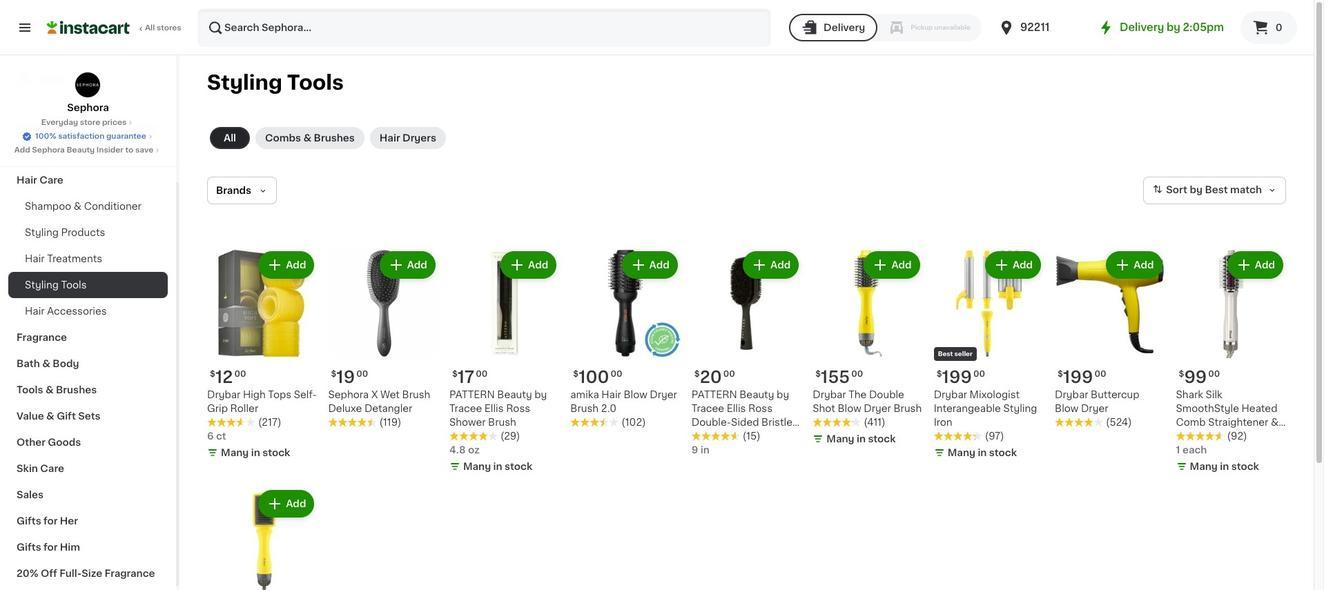Task type: vqa. For each thing, say whether or not it's contained in the screenshot.
Beauty in PATTERN Beauty by Tracee Ellis Ross Double-Sided Bristle Brush w Firm Boar & Nylon Bristles
yes



Task type: locate. For each thing, give the bounding box(es) containing it.
sales link
[[8, 482, 168, 508]]

tools up combs & brushes link
[[287, 72, 344, 93]]

$ for pattern beauty by tracee ellis ross double-sided bristle brush w firm boar & nylon bristles
[[694, 370, 700, 379]]

brushes for combs & brushes
[[314, 133, 355, 143]]

add for sephora x wet brush deluxe detangler
[[407, 260, 427, 270]]

stores
[[157, 24, 181, 32]]

stock down dual
[[1231, 462, 1259, 472]]

beauty up (29) at the bottom left of the page
[[497, 390, 532, 400]]

1 vertical spatial for
[[44, 543, 58, 552]]

goods
[[48, 438, 81, 447]]

92211 button
[[998, 8, 1081, 47]]

fragrance
[[17, 333, 67, 342], [105, 569, 155, 579]]

brush inside the shark silk smoothstyle heated comb straightener & smoother, dual mode, blow dryer brush & straightener for all hair types
[[1232, 446, 1260, 455]]

to
[[125, 146, 133, 154]]

155
[[821, 370, 850, 386]]

styling down shampoo
[[25, 228, 59, 237]]

(97)
[[985, 432, 1004, 441]]

1 vertical spatial straightener
[[1176, 459, 1236, 469]]

pattern
[[449, 390, 495, 400], [692, 390, 737, 400]]

beauty down the satisfaction
[[67, 146, 95, 154]]

1 horizontal spatial brushes
[[314, 133, 355, 143]]

hair up 2.0
[[601, 390, 621, 400]]

stock down (97)
[[989, 448, 1017, 458]]

add inside add sephora beauty insider to save link
[[14, 146, 30, 154]]

blow inside the shark silk smoothstyle heated comb straightener & smoother, dual mode, blow dryer brush & straightener for all hair types
[[1176, 446, 1200, 455]]

tracee inside pattern beauty by tracee ellis ross double-sided bristle brush w firm boar & nylon bristles
[[692, 404, 724, 414]]

00 inside $ 99 00
[[1208, 370, 1220, 379]]

delivery button
[[789, 14, 878, 41]]

2 pattern from the left
[[692, 390, 737, 400]]

brush up for
[[1232, 446, 1260, 455]]

each
[[1183, 446, 1207, 455]]

00 inside the $ 19 00
[[356, 370, 368, 379]]

many down oz
[[463, 462, 491, 472]]

4 00 from the left
[[851, 370, 863, 379]]

holiday party ready beauty
[[17, 123, 157, 133]]

pattern for 17
[[449, 390, 495, 400]]

all up brands
[[224, 133, 236, 143]]

stock down (29) at the bottom left of the page
[[505, 462, 532, 472]]

& down bristle
[[781, 432, 789, 441]]

00 right 17
[[476, 370, 488, 379]]

2 drybar from the left
[[813, 390, 846, 400]]

2 $ from the left
[[331, 370, 336, 379]]

beauty inside pattern beauty by tracee ellis ross shower brush
[[497, 390, 532, 400]]

many in stock up the types at the bottom right of the page
[[1190, 462, 1259, 472]]

many in stock down (411)
[[827, 435, 896, 444]]

full-
[[59, 569, 82, 579]]

drybar for drybar mixologist interangeable styling iron
[[934, 390, 967, 400]]

1 vertical spatial gifts
[[17, 543, 41, 552]]

brush down double
[[894, 404, 922, 414]]

$ 155 00
[[815, 370, 863, 386]]

199 down best seller
[[942, 370, 972, 386]]

hair left treatments
[[25, 254, 45, 264]]

gift
[[57, 411, 76, 421]]

add for shark silk smoothstyle heated comb straightener & smoother, dual mode, blow dryer brush & straightener for all hair types
[[1255, 260, 1275, 270]]

$ 199 00 up drybar buttercup blow dryer on the bottom of page
[[1058, 370, 1106, 386]]

drybar up interangeable
[[934, 390, 967, 400]]

add button
[[260, 253, 313, 278], [381, 253, 434, 278], [502, 253, 555, 278], [623, 253, 676, 278], [744, 253, 798, 278], [865, 253, 919, 278], [986, 253, 1040, 278], [1108, 253, 1161, 278], [1229, 253, 1282, 278], [260, 492, 313, 517]]

ellis inside pattern beauty by tracee ellis ross double-sided bristle brush w firm boar & nylon bristles
[[727, 404, 746, 414]]

best for best seller
[[938, 351, 953, 357]]

1 $ from the left
[[210, 370, 215, 379]]

best for best match
[[1205, 185, 1228, 195]]

blow inside "amika hair blow dryer brush 2.0"
[[624, 390, 647, 400]]

straightener up the types at the bottom right of the page
[[1176, 459, 1236, 469]]

2 ellis from the left
[[727, 404, 746, 414]]

dryer inside the shark silk smoothstyle heated comb straightener & smoother, dual mode, blow dryer brush & straightener for all hair types
[[1202, 446, 1230, 455]]

$ for sephora x wet brush deluxe detangler
[[331, 370, 336, 379]]

pattern inside pattern beauty by tracee ellis ross shower brush
[[449, 390, 495, 400]]

2 tracee from the left
[[692, 404, 724, 414]]

care for hair care
[[39, 175, 63, 185]]

0 horizontal spatial delivery
[[824, 23, 865, 32]]

1 $ 199 00 from the left
[[1058, 370, 1106, 386]]

0 horizontal spatial all
[[145, 24, 155, 32]]

care up shampoo
[[39, 175, 63, 185]]

0 horizontal spatial best
[[938, 351, 953, 357]]

all inside the shark silk smoothstyle heated comb straightener & smoother, dual mode, blow dryer brush & straightener for all hair types
[[1257, 459, 1269, 469]]

1 199 from the left
[[1063, 370, 1093, 386]]

0 horizontal spatial pattern
[[449, 390, 495, 400]]

sephora logo image
[[75, 72, 101, 98]]

brush inside pattern beauty by tracee ellis ross shower brush
[[488, 418, 516, 428]]

hair
[[380, 133, 400, 143], [17, 175, 37, 185], [25, 254, 45, 264], [25, 307, 45, 316], [601, 390, 621, 400], [1176, 473, 1196, 483]]

hair accessories
[[25, 307, 107, 316]]

add for drybar buttercup blow dryer
[[1134, 260, 1154, 270]]

in down (97)
[[978, 448, 987, 458]]

Search field
[[199, 10, 770, 46]]

delivery inside button
[[824, 23, 865, 32]]

3 00 from the left
[[611, 370, 622, 379]]

add button for shark silk smoothstyle heated comb straightener & smoother, dual mode, blow dryer brush & straightener for all hair types
[[1229, 253, 1282, 278]]

brush up (29) at the bottom left of the page
[[488, 418, 516, 428]]

sephora for sephora
[[67, 103, 109, 113]]

$ for pattern beauty by tracee ellis ross shower brush
[[452, 370, 458, 379]]

brush inside the drybar the double shot blow dryer brush
[[894, 404, 922, 414]]

in down (411)
[[857, 435, 866, 444]]

pattern inside pattern beauty by tracee ellis ross double-sided bristle brush w firm boar & nylon bristles
[[692, 390, 737, 400]]

drybar inside drybar high tops self- grip roller
[[207, 390, 240, 400]]

0 horizontal spatial $ 199 00
[[937, 370, 985, 386]]

all right for
[[1257, 459, 1269, 469]]

service type group
[[789, 14, 982, 41]]

1 horizontal spatial styling tools
[[207, 72, 344, 93]]

ross up sided
[[748, 404, 773, 414]]

ellis up "shower" on the bottom left of the page
[[485, 404, 504, 414]]

0 horizontal spatial ross
[[506, 404, 530, 414]]

1 horizontal spatial $ 199 00
[[1058, 370, 1106, 386]]

0 vertical spatial best
[[1205, 185, 1228, 195]]

product group
[[207, 249, 317, 463], [328, 249, 438, 430], [449, 249, 559, 477], [570, 249, 681, 430], [692, 249, 802, 457], [813, 249, 923, 449], [934, 249, 1044, 463], [1055, 249, 1165, 430], [1176, 249, 1286, 483], [207, 488, 317, 590]]

0 vertical spatial gifts
[[17, 516, 41, 526]]

2 $ 199 00 from the left
[[937, 370, 985, 386]]

0 vertical spatial for
[[44, 516, 58, 526]]

2 gifts from the top
[[17, 543, 41, 552]]

all for all
[[224, 133, 236, 143]]

drybar up 'shot'
[[813, 390, 846, 400]]

$ inside the $ 19 00
[[331, 370, 336, 379]]

by right sort
[[1190, 185, 1203, 195]]

best
[[1205, 185, 1228, 195], [938, 351, 953, 357]]

2 199 from the left
[[942, 370, 972, 386]]

brushes up gift
[[56, 385, 97, 395]]

$ for shark silk smoothstyle heated comb straightener & smoother, dual mode, blow dryer brush & straightener for all hair types
[[1179, 370, 1184, 379]]

0 horizontal spatial sephora
[[32, 146, 65, 154]]

None search field
[[197, 8, 771, 47]]

tools
[[287, 72, 344, 93], [61, 280, 87, 290], [17, 385, 43, 395]]

drybar
[[207, 390, 240, 400], [813, 390, 846, 400], [1055, 390, 1088, 400], [934, 390, 967, 400]]

makeup
[[17, 149, 56, 159]]

6 ct
[[207, 432, 226, 441]]

ross up (29) at the bottom left of the page
[[506, 404, 530, 414]]

0 vertical spatial styling tools
[[207, 72, 344, 93]]

2 00 from the left
[[356, 370, 368, 379]]

100% satisfaction guarantee
[[35, 133, 146, 140]]

00 inside $ 17 00
[[476, 370, 488, 379]]

00 for amika hair blow dryer brush 2.0
[[611, 370, 622, 379]]

gifts for him
[[17, 543, 80, 552]]

styling tools
[[207, 72, 344, 93], [25, 280, 87, 290]]

hair left "dryers"
[[380, 133, 400, 143]]

00 right 19
[[356, 370, 368, 379]]

$ inside $ 99 00
[[1179, 370, 1184, 379]]

$
[[210, 370, 215, 379], [331, 370, 336, 379], [573, 370, 579, 379], [815, 370, 821, 379], [1058, 370, 1063, 379], [452, 370, 458, 379], [694, 370, 700, 379], [937, 370, 942, 379], [1179, 370, 1184, 379]]

many for 99
[[1190, 462, 1218, 472]]

brush down amika
[[570, 404, 599, 414]]

product group containing 19
[[328, 249, 438, 430]]

1 drybar from the left
[[207, 390, 240, 400]]

many for 17
[[463, 462, 491, 472]]

styling inside drybar mixologist interangeable styling iron
[[1003, 404, 1037, 414]]

by inside pattern beauty by tracee ellis ross double-sided bristle brush w firm boar & nylon bristles
[[777, 390, 789, 400]]

size
[[82, 569, 102, 579]]

0 horizontal spatial styling tools
[[25, 280, 87, 290]]

drybar inside drybar buttercup blow dryer
[[1055, 390, 1088, 400]]

many down ct
[[221, 448, 249, 458]]

00 right 12
[[234, 370, 246, 379]]

him
[[60, 543, 80, 552]]

product group containing 17
[[449, 249, 559, 477]]

00 for drybar mixologist interangeable styling iron
[[973, 370, 985, 379]]

1 tracee from the left
[[449, 404, 482, 414]]

drybar for drybar the double shot blow dryer brush
[[813, 390, 846, 400]]

$ down best seller
[[937, 370, 942, 379]]

many in stock down (97)
[[948, 448, 1017, 458]]

fragrance right 'size'
[[105, 569, 155, 579]]

tools down treatments
[[61, 280, 87, 290]]

for left 'her'
[[44, 516, 58, 526]]

add
[[14, 146, 30, 154], [286, 260, 306, 270], [407, 260, 427, 270], [528, 260, 548, 270], [649, 260, 670, 270], [770, 260, 791, 270], [892, 260, 912, 270], [1013, 260, 1033, 270], [1134, 260, 1154, 270], [1255, 260, 1275, 270], [286, 499, 306, 509]]

1 horizontal spatial pattern
[[692, 390, 737, 400]]

1 horizontal spatial all
[[224, 133, 236, 143]]

gifts inside gifts for her link
[[17, 516, 41, 526]]

0 vertical spatial all
[[145, 24, 155, 32]]

care right skin
[[40, 464, 64, 474]]

2 ross from the left
[[748, 404, 773, 414]]

$ up "shower" on the bottom left of the page
[[452, 370, 458, 379]]

1 horizontal spatial sephora
[[67, 103, 109, 113]]

hair accessories link
[[8, 298, 168, 324]]

value & gift sets link
[[8, 403, 168, 429]]

2 vertical spatial tools
[[17, 385, 43, 395]]

$ inside $ 12 00
[[210, 370, 215, 379]]

1 gifts from the top
[[17, 516, 41, 526]]

$ up deluxe
[[331, 370, 336, 379]]

bath
[[17, 359, 40, 369]]

combs & brushes
[[265, 133, 355, 143]]

straightener up dual
[[1208, 418, 1268, 428]]

brushes for tools & brushes
[[56, 385, 97, 395]]

ross for 17
[[506, 404, 530, 414]]

ellis inside pattern beauty by tracee ellis ross shower brush
[[485, 404, 504, 414]]

seller
[[954, 351, 973, 357]]

&
[[303, 133, 311, 143], [74, 202, 82, 211], [42, 359, 50, 369], [45, 385, 54, 395], [46, 411, 54, 421], [1271, 418, 1279, 428], [781, 432, 789, 441], [1263, 446, 1270, 455]]

$ up drybar buttercup blow dryer on the bottom of page
[[1058, 370, 1063, 379]]

hair left accessories
[[25, 307, 45, 316]]

0 vertical spatial brushes
[[314, 133, 355, 143]]

2 vertical spatial sephora
[[328, 390, 369, 400]]

by left 2:05pm
[[1167, 22, 1181, 32]]

4.8 oz
[[449, 446, 480, 455]]

in down (29) at the bottom left of the page
[[493, 462, 502, 472]]

double
[[869, 390, 904, 400]]

for for him
[[44, 543, 58, 552]]

00 up "the"
[[851, 370, 863, 379]]

6 00 from the left
[[476, 370, 488, 379]]

dryer inside the drybar the double shot blow dryer brush
[[864, 404, 891, 414]]

00 inside $ 100 00
[[611, 370, 622, 379]]

0 vertical spatial tools
[[287, 72, 344, 93]]

$ up shark
[[1179, 370, 1184, 379]]

00
[[234, 370, 246, 379], [356, 370, 368, 379], [611, 370, 622, 379], [851, 370, 863, 379], [1095, 370, 1106, 379], [476, 370, 488, 379], [723, 370, 735, 379], [973, 370, 985, 379], [1208, 370, 1220, 379]]

product group containing 99
[[1176, 249, 1286, 483]]

sephora link
[[67, 72, 109, 115]]

sets
[[78, 411, 101, 421]]

straightener
[[1208, 418, 1268, 428], [1176, 459, 1236, 469]]

1 vertical spatial care
[[40, 464, 64, 474]]

7 $ from the left
[[694, 370, 700, 379]]

3 drybar from the left
[[1055, 390, 1088, 400]]

4 $ from the left
[[815, 370, 821, 379]]

makeup link
[[8, 141, 168, 167]]

1 for from the top
[[44, 516, 58, 526]]

1 ross from the left
[[506, 404, 530, 414]]

drybar for drybar high tops self- grip roller
[[207, 390, 240, 400]]

0 vertical spatial sephora
[[67, 103, 109, 113]]

bath & body
[[17, 359, 79, 369]]

hair for hair treatments
[[25, 254, 45, 264]]

w
[[722, 432, 730, 441]]

everyday store prices link
[[41, 117, 135, 128]]

$ up the grip
[[210, 370, 215, 379]]

1 horizontal spatial fragrance
[[105, 569, 155, 579]]

best inside field
[[1205, 185, 1228, 195]]

00 right 100
[[611, 370, 622, 379]]

tracee up "shower" on the bottom left of the page
[[449, 404, 482, 414]]

00 inside $ 155 00
[[851, 370, 863, 379]]

all
[[145, 24, 155, 32], [224, 133, 236, 143], [1257, 459, 1269, 469]]

brush up nylon on the bottom
[[692, 432, 720, 441]]

drybar inside drybar mixologist interangeable styling iron
[[934, 390, 967, 400]]

00 for drybar high tops self- grip roller
[[234, 370, 246, 379]]

tracee inside pattern beauty by tracee ellis ross shower brush
[[449, 404, 482, 414]]

Best match Sort by field
[[1143, 177, 1286, 204]]

tools up the value
[[17, 385, 43, 395]]

1 ellis from the left
[[485, 404, 504, 414]]

other goods link
[[8, 429, 168, 456]]

2 horizontal spatial sephora
[[328, 390, 369, 400]]

stock down (217)
[[262, 448, 290, 458]]

types
[[1198, 473, 1228, 483]]

ellis
[[485, 404, 504, 414], [727, 404, 746, 414]]

high
[[243, 390, 266, 400]]

& left gift
[[46, 411, 54, 421]]

hair inside 'link'
[[380, 133, 400, 143]]

6
[[207, 432, 214, 441]]

00 inside $ 12 00
[[234, 370, 246, 379]]

save
[[135, 146, 153, 154]]

styling up all link
[[207, 72, 282, 93]]

(15)
[[743, 432, 761, 441]]

drybar high tops self- grip roller
[[207, 390, 317, 414]]

1 00 from the left
[[234, 370, 246, 379]]

many in stock down oz
[[463, 462, 532, 472]]

00 right 20 on the bottom right of the page
[[723, 370, 735, 379]]

0 horizontal spatial tracee
[[449, 404, 482, 414]]

by
[[1167, 22, 1181, 32], [1190, 185, 1203, 195], [535, 390, 547, 400], [777, 390, 789, 400]]

0 horizontal spatial ellis
[[485, 404, 504, 414]]

2 for from the top
[[44, 543, 58, 552]]

2 horizontal spatial all
[[1257, 459, 1269, 469]]

1 vertical spatial best
[[938, 351, 953, 357]]

8 $ from the left
[[937, 370, 942, 379]]

stock for 12
[[262, 448, 290, 458]]

4 drybar from the left
[[934, 390, 967, 400]]

firm
[[733, 432, 754, 441]]

all left "stores"
[[145, 24, 155, 32]]

1 horizontal spatial best
[[1205, 185, 1228, 195]]

sephora inside sephora x wet brush deluxe detangler
[[328, 390, 369, 400]]

ross inside pattern beauty by tracee ellis ross double-sided bristle brush w firm boar & nylon bristles
[[748, 404, 773, 414]]

add button for pattern beauty by tracee ellis ross double-sided bristle brush w firm boar & nylon bristles
[[744, 253, 798, 278]]

7 00 from the left
[[723, 370, 735, 379]]

holiday party ready beauty link
[[8, 115, 168, 141]]

shampoo & conditioner
[[25, 202, 141, 211]]

sephora down 100%
[[32, 146, 65, 154]]

drybar up the grip
[[207, 390, 240, 400]]

00 inside the $ 20 00
[[723, 370, 735, 379]]

gifts up 20%
[[17, 543, 41, 552]]

199 for mixologist
[[942, 370, 972, 386]]

0 horizontal spatial 199
[[942, 370, 972, 386]]

tops
[[268, 390, 291, 400]]

$ inside $ 155 00
[[815, 370, 821, 379]]

shot
[[813, 404, 835, 414]]

for for her
[[44, 516, 58, 526]]

add button for drybar mixologist interangeable styling iron
[[986, 253, 1040, 278]]

drybar left 'buttercup'
[[1055, 390, 1088, 400]]

ross for 20
[[748, 404, 773, 414]]

instacart logo image
[[47, 19, 130, 36]]

00 right 99
[[1208, 370, 1220, 379]]

& up products
[[74, 202, 82, 211]]

ross inside pattern beauty by tracee ellis ross shower brush
[[506, 404, 530, 414]]

tracee up double-
[[692, 404, 724, 414]]

1 vertical spatial brushes
[[56, 385, 97, 395]]

stock for 17
[[505, 462, 532, 472]]

0 horizontal spatial fragrance
[[17, 333, 67, 342]]

8 00 from the left
[[973, 370, 985, 379]]

1 horizontal spatial ellis
[[727, 404, 746, 414]]

6 $ from the left
[[452, 370, 458, 379]]

beauty inside pattern beauty by tracee ellis ross double-sided bristle brush w firm boar & nylon bristles
[[740, 390, 774, 400]]

0 horizontal spatial tools
[[17, 385, 43, 395]]

gifts
[[17, 516, 41, 526], [17, 543, 41, 552]]

00 up mixologist
[[973, 370, 985, 379]]

$ inside the $ 20 00
[[694, 370, 700, 379]]

many up the types at the bottom right of the page
[[1190, 462, 1218, 472]]

9 00 from the left
[[1208, 370, 1220, 379]]

product group containing 12
[[207, 249, 317, 463]]

ellis for 17
[[485, 404, 504, 414]]

best left seller
[[938, 351, 953, 357]]

silk
[[1206, 390, 1223, 400]]

1 horizontal spatial ross
[[748, 404, 773, 414]]

styling tools down hair treatments
[[25, 280, 87, 290]]

1 horizontal spatial tools
[[61, 280, 87, 290]]

hair dryers
[[380, 133, 436, 143]]

& right combs in the left top of the page
[[303, 133, 311, 143]]

ross
[[506, 404, 530, 414], [748, 404, 773, 414]]

styling products
[[25, 228, 105, 237]]

satisfaction
[[58, 133, 104, 140]]

best left match
[[1205, 185, 1228, 195]]

ellis for 20
[[727, 404, 746, 414]]

1 horizontal spatial 199
[[1063, 370, 1093, 386]]

1 pattern from the left
[[449, 390, 495, 400]]

1 horizontal spatial delivery
[[1120, 22, 1164, 32]]

all stores
[[145, 24, 181, 32]]

brush right wet
[[402, 390, 430, 400]]

add for amika hair blow dryer brush 2.0
[[649, 260, 670, 270]]

hair inside "amika hair blow dryer brush 2.0"
[[601, 390, 621, 400]]

in up the types at the bottom right of the page
[[1220, 462, 1229, 472]]

add button for sephora x wet brush deluxe detangler
[[381, 253, 434, 278]]

hair left the types at the bottom right of the page
[[1176, 473, 1196, 483]]

$ inside $ 100 00
[[573, 370, 579, 379]]

5 $ from the left
[[1058, 370, 1063, 379]]

5 00 from the left
[[1095, 370, 1106, 379]]

again
[[70, 46, 97, 56]]

bristles
[[723, 446, 759, 455]]

styling
[[207, 72, 282, 93], [25, 228, 59, 237], [25, 280, 59, 290], [1003, 404, 1037, 414]]

hair for hair dryers
[[380, 133, 400, 143]]

$ up amika
[[573, 370, 579, 379]]

brushes right combs in the left top of the page
[[314, 133, 355, 143]]

sort by
[[1166, 185, 1203, 195]]

2 vertical spatial all
[[1257, 459, 1269, 469]]

sephora up store
[[67, 103, 109, 113]]

1 horizontal spatial tracee
[[692, 404, 724, 414]]

00 up 'buttercup'
[[1095, 370, 1106, 379]]

drybar inside the drybar the double shot blow dryer brush
[[813, 390, 846, 400]]

delivery for delivery by 2:05pm
[[1120, 22, 1164, 32]]

0 vertical spatial straightener
[[1208, 418, 1268, 428]]

all for all stores
[[145, 24, 155, 32]]

many in stock for 17
[[463, 462, 532, 472]]

$ inside $ 17 00
[[452, 370, 458, 379]]

& down mode,
[[1263, 446, 1270, 455]]

add for pattern beauty by tracee ellis ross shower brush
[[528, 260, 548, 270]]

0 horizontal spatial brushes
[[56, 385, 97, 395]]

1 vertical spatial all
[[224, 133, 236, 143]]

$ up double-
[[694, 370, 700, 379]]

styling tools up combs in the left top of the page
[[207, 72, 344, 93]]

199 up drybar buttercup blow dryer on the bottom of page
[[1063, 370, 1093, 386]]

3 $ from the left
[[573, 370, 579, 379]]

many in stock for 12
[[221, 448, 290, 458]]

brush inside sephora x wet brush deluxe detangler
[[402, 390, 430, 400]]

1 vertical spatial sephora
[[32, 146, 65, 154]]

(217)
[[258, 418, 281, 428]]

9 $ from the left
[[1179, 370, 1184, 379]]

gifts down sales
[[17, 516, 41, 526]]

0 vertical spatial care
[[39, 175, 63, 185]]

sephora up deluxe
[[328, 390, 369, 400]]

$ up 'shot'
[[815, 370, 821, 379]]

for
[[44, 516, 58, 526], [44, 543, 58, 552]]



Task type: describe. For each thing, give the bounding box(es) containing it.
brush inside "amika hair blow dryer brush 2.0"
[[570, 404, 599, 414]]

self-
[[294, 390, 317, 400]]

holiday
[[17, 123, 55, 133]]

sephora inside add sephora beauty insider to save link
[[32, 146, 65, 154]]

add button for drybar the double shot blow dryer brush
[[865, 253, 919, 278]]

& inside pattern beauty by tracee ellis ross double-sided bristle brush w firm boar & nylon bristles
[[781, 432, 789, 441]]

drybar buttercup blow dryer
[[1055, 390, 1140, 414]]

accessories
[[47, 307, 107, 316]]

products
[[61, 228, 105, 237]]

$ 17 00
[[452, 370, 488, 386]]

hair inside the shark silk smoothstyle heated comb straightener & smoother, dual mode, blow dryer brush & straightener for all hair types
[[1176, 473, 1196, 483]]

ready
[[87, 123, 119, 133]]

dryer inside drybar buttercup blow dryer
[[1081, 404, 1108, 414]]

add button for drybar high tops self- grip roller
[[260, 253, 313, 278]]

add for drybar high tops self- grip roller
[[286, 260, 306, 270]]

00 for shark silk smoothstyle heated comb straightener & smoother, dual mode, blow dryer brush & straightener for all hair types
[[1208, 370, 1220, 379]]

product group containing add
[[207, 488, 317, 590]]

0 vertical spatial fragrance
[[17, 333, 67, 342]]

mode,
[[1253, 432, 1283, 441]]

gifts for gifts for her
[[17, 516, 41, 526]]

fragrance link
[[8, 324, 168, 351]]

1 vertical spatial tools
[[61, 280, 87, 290]]

stock down (411)
[[868, 435, 896, 444]]

92211
[[1020, 22, 1050, 32]]

hair for hair accessories
[[25, 307, 45, 316]]

gifts for gifts for him
[[17, 543, 41, 552]]

styling tools link
[[8, 272, 168, 298]]

buy it again
[[39, 46, 97, 56]]

$ for drybar the double shot blow dryer brush
[[815, 370, 821, 379]]

hair care link
[[8, 167, 168, 193]]

store
[[80, 119, 100, 126]]

00 for pattern beauty by tracee ellis ross shower brush
[[476, 370, 488, 379]]

everyday store prices
[[41, 119, 127, 126]]

lists link
[[8, 65, 168, 93]]

1 vertical spatial styling tools
[[25, 280, 87, 290]]

many in stock for 99
[[1190, 462, 1259, 472]]

everyday
[[41, 119, 78, 126]]

199 for buttercup
[[1063, 370, 1093, 386]]

bath & body link
[[8, 351, 168, 377]]

x
[[371, 390, 378, 400]]

it
[[61, 46, 67, 56]]

smoother,
[[1176, 432, 1226, 441]]

2 horizontal spatial tools
[[287, 72, 344, 93]]

skin
[[17, 464, 38, 474]]

add button for drybar buttercup blow dryer
[[1108, 253, 1161, 278]]

pattern beauty by tracee ellis ross shower brush
[[449, 390, 547, 428]]

dryer inside "amika hair blow dryer brush 2.0"
[[650, 390, 677, 400]]

$ 19 00
[[331, 370, 368, 386]]

add button for amika hair blow dryer brush 2.0
[[623, 253, 676, 278]]

gifts for her link
[[8, 508, 168, 534]]

pattern for 20
[[692, 390, 737, 400]]

20
[[700, 370, 722, 386]]

combs & brushes link
[[255, 127, 364, 149]]

tracee for 17
[[449, 404, 482, 414]]

drybar for drybar buttercup blow dryer
[[1055, 390, 1088, 400]]

hair for hair care
[[17, 175, 37, 185]]

17
[[458, 370, 474, 386]]

other
[[17, 438, 46, 447]]

in right 9
[[701, 446, 710, 455]]

sephora for sephora x wet brush deluxe detangler
[[328, 390, 369, 400]]

delivery for delivery
[[824, 23, 865, 32]]

care for skin care
[[40, 464, 64, 474]]

conditioner
[[84, 202, 141, 211]]

1 vertical spatial fragrance
[[105, 569, 155, 579]]

dryers
[[402, 133, 436, 143]]

product group containing 100
[[570, 249, 681, 430]]

0
[[1276, 23, 1282, 32]]

00 for drybar the double shot blow dryer brush
[[851, 370, 863, 379]]

add button for pattern beauty by tracee ellis ross shower brush
[[502, 253, 555, 278]]

skin care link
[[8, 456, 168, 482]]

roller
[[230, 404, 258, 414]]

product group containing 20
[[692, 249, 802, 457]]

$ for drybar high tops self- grip roller
[[210, 370, 215, 379]]

in down (217)
[[251, 448, 260, 458]]

1 each
[[1176, 446, 1207, 455]]

99
[[1184, 370, 1207, 386]]

00 for sephora x wet brush deluxe detangler
[[356, 370, 368, 379]]

(92)
[[1227, 432, 1247, 441]]

(29)
[[500, 432, 520, 441]]

by inside pattern beauty by tracee ellis ross shower brush
[[535, 390, 547, 400]]

$ for drybar buttercup blow dryer
[[1058, 370, 1063, 379]]

add for pattern beauty by tracee ellis ross double-sided bristle brush w firm boar & nylon bristles
[[770, 260, 791, 270]]

100
[[579, 370, 609, 386]]

& up mode,
[[1271, 418, 1279, 428]]

$ 199 00 for buttercup
[[1058, 370, 1106, 386]]

product group containing 155
[[813, 249, 923, 449]]

add for drybar the double shot blow dryer brush
[[892, 260, 912, 270]]

styling products link
[[8, 220, 168, 246]]

sided
[[731, 418, 759, 428]]

many for 12
[[221, 448, 249, 458]]

hair treatments
[[25, 254, 102, 264]]

buy it again link
[[8, 37, 168, 65]]

brush inside pattern beauty by tracee ellis ross double-sided bristle brush w firm boar & nylon bristles
[[692, 432, 720, 441]]

$ for amika hair blow dryer brush 2.0
[[573, 370, 579, 379]]

tracee for 20
[[692, 404, 724, 414]]

hair treatments link
[[8, 246, 168, 272]]

2:05pm
[[1183, 22, 1224, 32]]

100% satisfaction guarantee button
[[21, 128, 155, 142]]

9 in
[[692, 446, 710, 455]]

bristle
[[762, 418, 793, 428]]

add for drybar mixologist interangeable styling iron
[[1013, 260, 1033, 270]]

combs
[[265, 133, 301, 143]]

& down bath & body
[[45, 385, 54, 395]]

brands button
[[207, 177, 277, 204]]

00 for pattern beauty by tracee ellis ross double-sided bristle brush w firm boar & nylon bristles
[[723, 370, 735, 379]]

deluxe
[[328, 404, 362, 414]]

$ 20 00
[[694, 370, 735, 386]]

iron
[[934, 418, 952, 428]]

buttercup
[[1091, 390, 1140, 400]]

oz
[[468, 446, 480, 455]]

all stores link
[[47, 8, 182, 47]]

100%
[[35, 133, 56, 140]]

many down iron
[[948, 448, 975, 458]]

$ 199 00 for mixologist
[[937, 370, 985, 386]]

guarantee
[[106, 133, 146, 140]]

& right bath
[[42, 359, 50, 369]]

(411)
[[864, 418, 885, 428]]

wet
[[380, 390, 400, 400]]

hair care
[[17, 175, 63, 185]]

shower
[[449, 418, 486, 428]]

20%
[[17, 569, 38, 579]]

stock for 99
[[1231, 462, 1259, 472]]

skin care
[[17, 464, 64, 474]]

$ for drybar mixologist interangeable styling iron
[[937, 370, 942, 379]]

off
[[41, 569, 57, 579]]

(102)
[[622, 418, 646, 428]]

beauty up save
[[121, 123, 157, 133]]

blow inside drybar buttercup blow dryer
[[1055, 404, 1079, 414]]

blow inside the drybar the double shot blow dryer brush
[[838, 404, 861, 414]]

tools & brushes link
[[8, 377, 168, 403]]

ct
[[216, 432, 226, 441]]

1
[[1176, 446, 1180, 455]]

many down 'shot'
[[827, 435, 854, 444]]

pattern beauty by tracee ellis ross double-sided bristle brush w firm boar & nylon bristles
[[692, 390, 793, 455]]

19
[[336, 370, 355, 386]]

00 for drybar buttercup blow dryer
[[1095, 370, 1106, 379]]

shark
[[1176, 390, 1203, 400]]

by inside field
[[1190, 185, 1203, 195]]

add sephora beauty insider to save
[[14, 146, 153, 154]]

12
[[215, 370, 233, 386]]

styling down hair treatments
[[25, 280, 59, 290]]

amika
[[570, 390, 599, 400]]

add sephora beauty insider to save link
[[14, 145, 162, 156]]

tools & brushes
[[17, 385, 97, 395]]



